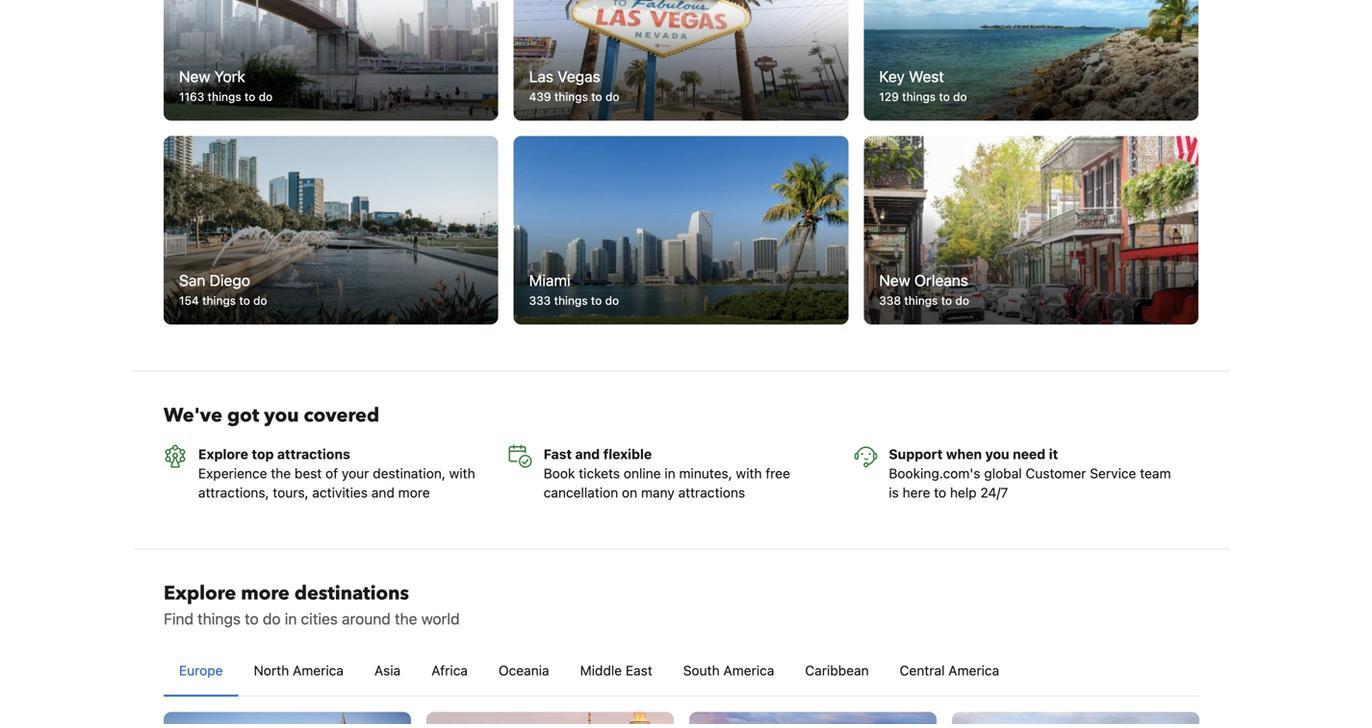 Task type: locate. For each thing, give the bounding box(es) containing it.
3 america from the left
[[948, 663, 999, 679]]

explore up find
[[164, 581, 236, 607]]

1 vertical spatial and
[[371, 485, 395, 501]]

to inside support when you need it booking.com's global customer service team is here to help 24/7
[[934, 485, 946, 501]]

america
[[293, 663, 344, 679], [723, 663, 774, 679], [948, 663, 999, 679]]

and
[[575, 446, 600, 462], [371, 485, 395, 501]]

las vegas 439 things to do
[[529, 68, 619, 104]]

things inside key west 129 things to do
[[902, 90, 936, 104]]

explore inside explore top attractions experience the best of your destination, with attractions, tours, activities and more
[[198, 446, 248, 462]]

1 vertical spatial more
[[241, 581, 290, 607]]

key
[[879, 68, 905, 86]]

cities
[[301, 610, 338, 628]]

tab list
[[164, 646, 1199, 698]]

things down orleans on the right of page
[[904, 294, 938, 307]]

europe
[[179, 663, 223, 679]]

san diego image
[[164, 136, 498, 325]]

to down booking.com's
[[934, 485, 946, 501]]

do right 333
[[605, 294, 619, 307]]

0 horizontal spatial with
[[449, 466, 475, 482]]

in inside fast and flexible book tickets online in minutes, with free cancellation on many attractions
[[665, 466, 675, 482]]

explore top attractions experience the best of your destination, with attractions, tours, activities and more
[[198, 446, 475, 501]]

explore inside explore more destinations find things to do in cities around the world
[[164, 581, 236, 607]]

1 vertical spatial in
[[285, 610, 297, 628]]

to inside explore more destinations find things to do in cities around the world
[[245, 610, 259, 628]]

you up global
[[985, 446, 1009, 462]]

to down york
[[245, 90, 255, 104]]

best
[[295, 466, 322, 482]]

2 with from the left
[[736, 466, 762, 482]]

1 vertical spatial the
[[395, 610, 417, 628]]

book
[[544, 466, 575, 482]]

to inside las vegas 439 things to do
[[591, 90, 602, 104]]

with right destination,
[[449, 466, 475, 482]]

24/7
[[980, 485, 1008, 501]]

experience
[[198, 466, 267, 482]]

here
[[903, 485, 930, 501]]

0 horizontal spatial new
[[179, 68, 210, 86]]

paris image
[[689, 713, 937, 725]]

1 vertical spatial attractions
[[678, 485, 745, 501]]

0 vertical spatial and
[[575, 446, 600, 462]]

things for new orleans
[[904, 294, 938, 307]]

1 horizontal spatial the
[[395, 610, 417, 628]]

to
[[245, 90, 255, 104], [591, 90, 602, 104], [939, 90, 950, 104], [239, 294, 250, 307], [591, 294, 602, 307], [941, 294, 952, 307], [934, 485, 946, 501], [245, 610, 259, 628]]

explore
[[198, 446, 248, 462], [164, 581, 236, 607]]

las
[[529, 68, 553, 86]]

0 horizontal spatial attractions
[[277, 446, 350, 462]]

with inside explore top attractions experience the best of your destination, with attractions, tours, activities and more
[[449, 466, 475, 482]]

york
[[214, 68, 245, 86]]

with left free
[[736, 466, 762, 482]]

activities
[[312, 485, 368, 501]]

things inside explore more destinations find things to do in cities around the world
[[198, 610, 241, 628]]

explore up experience
[[198, 446, 248, 462]]

do inside key west 129 things to do
[[953, 90, 967, 104]]

america right 'north'
[[293, 663, 344, 679]]

tab list containing europe
[[164, 646, 1199, 698]]

caribbean button
[[790, 646, 884, 696]]

around
[[342, 610, 391, 628]]

america for central america
[[948, 663, 999, 679]]

things down miami
[[554, 294, 588, 307]]

new inside new york 1163 things to do
[[179, 68, 210, 86]]

america for north america
[[293, 663, 344, 679]]

america right central
[[948, 663, 999, 679]]

do for san diego
[[253, 294, 267, 307]]

2 horizontal spatial america
[[948, 663, 999, 679]]

1 horizontal spatial with
[[736, 466, 762, 482]]

do right the 439
[[605, 90, 619, 104]]

1 vertical spatial you
[[985, 446, 1009, 462]]

1 horizontal spatial attractions
[[678, 485, 745, 501]]

to down diego
[[239, 294, 250, 307]]

the
[[271, 466, 291, 482], [395, 610, 417, 628]]

1 with from the left
[[449, 466, 475, 482]]

america inside "button"
[[948, 663, 999, 679]]

do right 154
[[253, 294, 267, 307]]

things
[[208, 90, 241, 104], [554, 90, 588, 104], [902, 90, 936, 104], [202, 294, 236, 307], [554, 294, 588, 307], [904, 294, 938, 307], [198, 610, 241, 628]]

hamburg image
[[952, 713, 1199, 725]]

team
[[1140, 466, 1171, 482]]

explore more destinations find things to do in cities around the world
[[164, 581, 460, 628]]

0 vertical spatial the
[[271, 466, 291, 482]]

do inside san diego 154 things to do
[[253, 294, 267, 307]]

things down west
[[902, 90, 936, 104]]

0 vertical spatial attractions
[[277, 446, 350, 462]]

new
[[179, 68, 210, 86], [879, 271, 910, 289]]

to down vegas
[[591, 90, 602, 104]]

0 horizontal spatial the
[[271, 466, 291, 482]]

to down orleans on the right of page
[[941, 294, 952, 307]]

you for got
[[264, 403, 299, 429]]

oceania button
[[483, 646, 565, 696]]

new up 1163
[[179, 68, 210, 86]]

things inside new york 1163 things to do
[[208, 90, 241, 104]]

1163
[[179, 90, 204, 104]]

attractions
[[277, 446, 350, 462], [678, 485, 745, 501]]

san diego 154 things to do
[[179, 271, 267, 307]]

0 horizontal spatial and
[[371, 485, 395, 501]]

north america button
[[238, 646, 359, 696]]

attractions up best
[[277, 446, 350, 462]]

central
[[900, 663, 945, 679]]

things inside las vegas 439 things to do
[[554, 90, 588, 104]]

things inside san diego 154 things to do
[[202, 294, 236, 307]]

0 horizontal spatial in
[[285, 610, 297, 628]]

things down vegas
[[554, 90, 588, 104]]

key west 129 things to do
[[879, 68, 967, 104]]

the up tours,
[[271, 466, 291, 482]]

do right 129
[[953, 90, 967, 104]]

do
[[259, 90, 273, 104], [605, 90, 619, 104], [953, 90, 967, 104], [253, 294, 267, 307], [605, 294, 619, 307], [955, 294, 969, 307], [263, 610, 281, 628]]

1 horizontal spatial new
[[879, 271, 910, 289]]

central america
[[900, 663, 999, 679]]

do right 1163
[[259, 90, 273, 104]]

new for new york
[[179, 68, 210, 86]]

it
[[1049, 446, 1058, 462]]

to right 333
[[591, 294, 602, 307]]

middle east
[[580, 663, 652, 679]]

to inside san diego 154 things to do
[[239, 294, 250, 307]]

got
[[227, 403, 259, 429]]

1 horizontal spatial more
[[398, 485, 430, 501]]

do for new orleans
[[955, 294, 969, 307]]

1 horizontal spatial america
[[723, 663, 774, 679]]

destination,
[[373, 466, 446, 482]]

and inside explore top attractions experience the best of your destination, with attractions, tours, activities and more
[[371, 485, 395, 501]]

asia button
[[359, 646, 416, 696]]

new for new orleans
[[879, 271, 910, 289]]

flexible
[[603, 446, 652, 462]]

do inside the miami 333 things to do
[[605, 294, 619, 307]]

america right south
[[723, 663, 774, 679]]

0 vertical spatial more
[[398, 485, 430, 501]]

support when you need it booking.com's global customer service team is here to help 24/7
[[889, 446, 1171, 501]]

in up many on the bottom left
[[665, 466, 675, 482]]

america inside button
[[723, 663, 774, 679]]

new up 338
[[879, 271, 910, 289]]

find
[[164, 610, 194, 628]]

0 vertical spatial in
[[665, 466, 675, 482]]

london image
[[164, 713, 411, 725]]

things for las vegas
[[554, 90, 588, 104]]

do inside new orleans 338 things to do
[[955, 294, 969, 307]]

in left cities
[[285, 610, 297, 628]]

1 vertical spatial new
[[879, 271, 910, 289]]

do inside las vegas 439 things to do
[[605, 90, 619, 104]]

in
[[665, 466, 675, 482], [285, 610, 297, 628]]

the left world
[[395, 610, 417, 628]]

0 vertical spatial you
[[264, 403, 299, 429]]

things down york
[[208, 90, 241, 104]]

2 america from the left
[[723, 663, 774, 679]]

you
[[264, 403, 299, 429], [985, 446, 1009, 462]]

attractions down minutes,
[[678, 485, 745, 501]]

service
[[1090, 466, 1136, 482]]

1 horizontal spatial and
[[575, 446, 600, 462]]

1 vertical spatial explore
[[164, 581, 236, 607]]

things for new york
[[208, 90, 241, 104]]

to up 'north'
[[245, 610, 259, 628]]

things for san diego
[[202, 294, 236, 307]]

more
[[398, 485, 430, 501], [241, 581, 290, 607]]

america inside 'button'
[[293, 663, 344, 679]]

do inside new york 1163 things to do
[[259, 90, 273, 104]]

central america button
[[884, 646, 1015, 696]]

0 horizontal spatial you
[[264, 403, 299, 429]]

the inside explore top attractions experience the best of your destination, with attractions, tours, activities and more
[[271, 466, 291, 482]]

we've got you covered
[[164, 403, 379, 429]]

tours,
[[273, 485, 309, 501]]

1 horizontal spatial you
[[985, 446, 1009, 462]]

0 horizontal spatial more
[[241, 581, 290, 607]]

things inside new orleans 338 things to do
[[904, 294, 938, 307]]

south america button
[[668, 646, 790, 696]]

154
[[179, 294, 199, 307]]

middle east button
[[565, 646, 668, 696]]

0 vertical spatial new
[[179, 68, 210, 86]]

on
[[622, 485, 637, 501]]

do down orleans on the right of page
[[955, 294, 969, 307]]

1 horizontal spatial in
[[665, 466, 675, 482]]

you inside support when you need it booking.com's global customer service team is here to help 24/7
[[985, 446, 1009, 462]]

do inside explore more destinations find things to do in cities around the world
[[263, 610, 281, 628]]

0 vertical spatial explore
[[198, 446, 248, 462]]

more up 'north'
[[241, 581, 290, 607]]

and down destination,
[[371, 485, 395, 501]]

more down destination,
[[398, 485, 430, 501]]

do left cities
[[263, 610, 281, 628]]

istanbul image
[[426, 713, 674, 725]]

and up the tickets
[[575, 446, 600, 462]]

miami
[[529, 271, 571, 289]]

1 america from the left
[[293, 663, 344, 679]]

things down diego
[[202, 294, 236, 307]]

to down west
[[939, 90, 950, 104]]

africa
[[431, 663, 468, 679]]

tickets
[[579, 466, 620, 482]]

explore for explore top attractions
[[198, 446, 248, 462]]

you right got
[[264, 403, 299, 429]]

with
[[449, 466, 475, 482], [736, 466, 762, 482]]

things right find
[[198, 610, 241, 628]]

0 horizontal spatial america
[[293, 663, 344, 679]]

new inside new orleans 338 things to do
[[879, 271, 910, 289]]



Task type: describe. For each thing, give the bounding box(es) containing it.
to inside key west 129 things to do
[[939, 90, 950, 104]]

things for key west
[[902, 90, 936, 104]]

do for new york
[[259, 90, 273, 104]]

south america
[[683, 663, 774, 679]]

new york 1163 things to do
[[179, 68, 273, 104]]

online
[[624, 466, 661, 482]]

las vegas image
[[514, 0, 848, 121]]

many
[[641, 485, 675, 501]]

cancellation
[[544, 485, 618, 501]]

your
[[342, 466, 369, 482]]

africa button
[[416, 646, 483, 696]]

vegas
[[557, 68, 600, 86]]

fast and flexible book tickets online in minutes, with free cancellation on many attractions
[[544, 446, 790, 501]]

south
[[683, 663, 720, 679]]

we've
[[164, 403, 222, 429]]

you for when
[[985, 446, 1009, 462]]

new york image
[[164, 0, 498, 121]]

europe button
[[164, 646, 238, 696]]

orleans
[[914, 271, 968, 289]]

things inside the miami 333 things to do
[[554, 294, 588, 307]]

of
[[325, 466, 338, 482]]

439
[[529, 90, 551, 104]]

east
[[626, 663, 652, 679]]

miami 333 things to do
[[529, 271, 619, 307]]

when
[[946, 446, 982, 462]]

new orleans 338 things to do
[[879, 271, 969, 307]]

338
[[879, 294, 901, 307]]

new orleans image
[[864, 136, 1198, 325]]

north america
[[254, 663, 344, 679]]

in inside explore more destinations find things to do in cities around the world
[[285, 610, 297, 628]]

more inside explore top attractions experience the best of your destination, with attractions, tours, activities and more
[[398, 485, 430, 501]]

do for las vegas
[[605, 90, 619, 104]]

to inside new orleans 338 things to do
[[941, 294, 952, 307]]

333
[[529, 294, 551, 307]]

attractions inside explore top attractions experience the best of your destination, with attractions, tours, activities and more
[[277, 446, 350, 462]]

with inside fast and flexible book tickets online in minutes, with free cancellation on many attractions
[[736, 466, 762, 482]]

global
[[984, 466, 1022, 482]]

the inside explore more destinations find things to do in cities around the world
[[395, 610, 417, 628]]

booking.com's
[[889, 466, 980, 482]]

destinations
[[294, 581, 409, 607]]

to inside new york 1163 things to do
[[245, 90, 255, 104]]

help
[[950, 485, 977, 501]]

do for key west
[[953, 90, 967, 104]]

key west image
[[864, 0, 1198, 121]]

covered
[[304, 403, 379, 429]]

129
[[879, 90, 899, 104]]

north
[[254, 663, 289, 679]]

west
[[909, 68, 944, 86]]

fast
[[544, 446, 572, 462]]

america for south america
[[723, 663, 774, 679]]

attractions inside fast and flexible book tickets online in minutes, with free cancellation on many attractions
[[678, 485, 745, 501]]

top
[[252, 446, 274, 462]]

explore for explore more destinations
[[164, 581, 236, 607]]

and inside fast and flexible book tickets online in minutes, with free cancellation on many attractions
[[575, 446, 600, 462]]

to inside the miami 333 things to do
[[591, 294, 602, 307]]

minutes,
[[679, 466, 732, 482]]

free
[[766, 466, 790, 482]]

san
[[179, 271, 205, 289]]

caribbean
[[805, 663, 869, 679]]

is
[[889, 485, 899, 501]]

world
[[421, 610, 460, 628]]

attractions,
[[198, 485, 269, 501]]

miami image
[[514, 136, 848, 325]]

more inside explore more destinations find things to do in cities around the world
[[241, 581, 290, 607]]

need
[[1013, 446, 1046, 462]]

diego
[[209, 271, 250, 289]]

middle
[[580, 663, 622, 679]]

support
[[889, 446, 943, 462]]

oceania
[[499, 663, 549, 679]]

asia
[[374, 663, 401, 679]]

customer
[[1026, 466, 1086, 482]]



Task type: vqa. For each thing, say whether or not it's contained in the screenshot.
the right nights,
no



